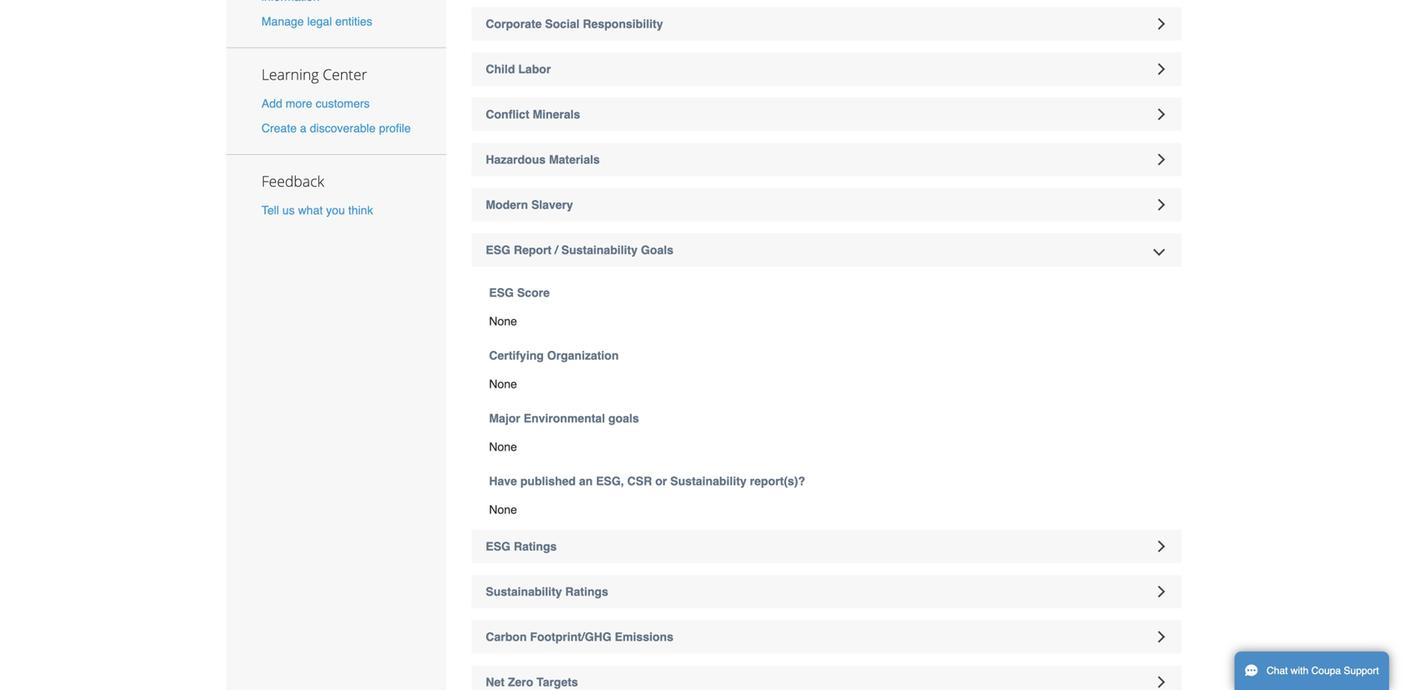 Task type: vqa. For each thing, say whether or not it's contained in the screenshot.
Responsibility
yes



Task type: describe. For each thing, give the bounding box(es) containing it.
zero
[[508, 676, 533, 689]]

carbon
[[486, 631, 527, 644]]

legal
[[307, 15, 332, 28]]

hazardous materials button
[[471, 143, 1182, 176]]

sustainability inside dropdown button
[[561, 243, 638, 257]]

support
[[1344, 665, 1379, 677]]

a
[[300, 121, 307, 135]]

sustainability ratings button
[[471, 575, 1182, 609]]

carbon footprint/ghg emissions heading
[[471, 621, 1182, 654]]

what
[[298, 203, 323, 217]]

goals
[[641, 243, 673, 257]]

ratings for esg ratings
[[514, 540, 557, 554]]

net
[[486, 676, 505, 689]]

customers
[[316, 97, 370, 110]]

certifying organization
[[489, 349, 619, 362]]

/
[[555, 243, 558, 257]]

report(s)?
[[750, 475, 805, 488]]

add more customers link
[[261, 97, 370, 110]]

report
[[514, 243, 552, 257]]

hazardous
[[486, 153, 546, 166]]

net zero targets heading
[[471, 666, 1182, 691]]

conflict minerals button
[[471, 98, 1182, 131]]

discoverable
[[310, 121, 376, 135]]

tell us what you think
[[261, 203, 373, 217]]

labor
[[518, 62, 551, 76]]

corporate social responsibility
[[486, 17, 663, 31]]

esg,
[[596, 475, 624, 488]]

create
[[261, 121, 297, 135]]

emissions
[[615, 631, 673, 644]]

esg report / sustainability goals heading
[[471, 233, 1182, 267]]

esg score
[[489, 286, 550, 300]]

major environmental goals
[[489, 412, 639, 425]]

environmental
[[524, 412, 605, 425]]

corporate social responsibility button
[[471, 7, 1182, 41]]

responsibility
[[583, 17, 663, 31]]

add
[[261, 97, 282, 110]]

child labor heading
[[471, 52, 1182, 86]]

learning center
[[261, 64, 367, 84]]

tell
[[261, 203, 279, 217]]

4 none from the top
[[489, 503, 517, 517]]

published
[[520, 475, 576, 488]]

conflict minerals
[[486, 108, 580, 121]]

an
[[579, 475, 593, 488]]

chat with coupa support button
[[1235, 652, 1389, 691]]

3 none from the top
[[489, 440, 517, 454]]

tell us what you think button
[[261, 202, 373, 219]]

esg for esg score
[[489, 286, 514, 300]]

more
[[286, 97, 312, 110]]

goals
[[608, 412, 639, 425]]

entities
[[335, 15, 372, 28]]



Task type: locate. For each thing, give the bounding box(es) containing it.
hazardous materials heading
[[471, 143, 1182, 176]]

learning
[[261, 64, 319, 84]]

2 vertical spatial esg
[[486, 540, 510, 554]]

csr
[[627, 475, 652, 488]]

esg down have
[[486, 540, 510, 554]]

sustainability
[[561, 243, 638, 257], [670, 475, 747, 488], [486, 585, 562, 599]]

none down major
[[489, 440, 517, 454]]

targets
[[537, 676, 578, 689]]

ratings inside dropdown button
[[514, 540, 557, 554]]

corporate social responsibility heading
[[471, 7, 1182, 41]]

1 horizontal spatial ratings
[[565, 585, 608, 599]]

hazardous materials
[[486, 153, 600, 166]]

have
[[489, 475, 517, 488]]

2 vertical spatial sustainability
[[486, 585, 562, 599]]

esg ratings heading
[[471, 530, 1182, 564]]

esg for esg report / sustainability goals
[[486, 243, 510, 257]]

sustainability right /
[[561, 243, 638, 257]]

coupa
[[1311, 665, 1341, 677]]

net zero targets
[[486, 676, 578, 689]]

corporate
[[486, 17, 542, 31]]

esg report / sustainability goals
[[486, 243, 673, 257]]

you
[[326, 203, 345, 217]]

create a discoverable profile
[[261, 121, 411, 135]]

footprint/ghg
[[530, 631, 611, 644]]

none down esg score at left top
[[489, 315, 517, 328]]

organization
[[547, 349, 619, 362]]

ratings
[[514, 540, 557, 554], [565, 585, 608, 599]]

modern
[[486, 198, 528, 212]]

us
[[282, 203, 295, 217]]

esg
[[486, 243, 510, 257], [489, 286, 514, 300], [486, 540, 510, 554]]

child labor button
[[471, 52, 1182, 86]]

none down certifying
[[489, 378, 517, 391]]

1 vertical spatial ratings
[[565, 585, 608, 599]]

add more customers
[[261, 97, 370, 110]]

sustainability down esg ratings
[[486, 585, 562, 599]]

feedback
[[261, 171, 324, 191]]

sustainability ratings
[[486, 585, 608, 599]]

modern slavery
[[486, 198, 573, 212]]

1 vertical spatial sustainability
[[670, 475, 747, 488]]

profile
[[379, 121, 411, 135]]

major
[[489, 412, 520, 425]]

manage legal entities
[[261, 15, 372, 28]]

esg ratings button
[[471, 530, 1182, 564]]

ratings inside "dropdown button"
[[565, 585, 608, 599]]

or
[[655, 475, 667, 488]]

esg inside 'esg ratings' dropdown button
[[486, 540, 510, 554]]

create a discoverable profile link
[[261, 121, 411, 135]]

sustainability inside "dropdown button"
[[486, 585, 562, 599]]

child labor
[[486, 62, 551, 76]]

esg left "score"
[[489, 286, 514, 300]]

0 vertical spatial esg
[[486, 243, 510, 257]]

certifying
[[489, 349, 544, 362]]

modern slavery button
[[471, 188, 1182, 222]]

none down have
[[489, 503, 517, 517]]

manage
[[261, 15, 304, 28]]

child
[[486, 62, 515, 76]]

slavery
[[531, 198, 573, 212]]

carbon footprint/ghg emissions button
[[471, 621, 1182, 654]]

net zero targets button
[[471, 666, 1182, 691]]

conflict minerals heading
[[471, 98, 1182, 131]]

esg report / sustainability goals button
[[471, 233, 1182, 267]]

center
[[323, 64, 367, 84]]

ratings up carbon footprint/ghg emissions
[[565, 585, 608, 599]]

0 vertical spatial ratings
[[514, 540, 557, 554]]

carbon footprint/ghg emissions
[[486, 631, 673, 644]]

1 vertical spatial esg
[[489, 286, 514, 300]]

with
[[1291, 665, 1309, 677]]

ratings for sustainability ratings
[[565, 585, 608, 599]]

2 none from the top
[[489, 378, 517, 391]]

esg for esg ratings
[[486, 540, 510, 554]]

chat with coupa support
[[1267, 665, 1379, 677]]

materials
[[549, 153, 600, 166]]

have published an esg, csr or sustainability report(s)?
[[489, 475, 805, 488]]

0 vertical spatial sustainability
[[561, 243, 638, 257]]

chat
[[1267, 665, 1288, 677]]

esg ratings
[[486, 540, 557, 554]]

sustainability right or
[[670, 475, 747, 488]]

0 horizontal spatial ratings
[[514, 540, 557, 554]]

think
[[348, 203, 373, 217]]

modern slavery heading
[[471, 188, 1182, 222]]

manage legal entities link
[[261, 15, 372, 28]]

1 none from the top
[[489, 315, 517, 328]]

esg inside dropdown button
[[486, 243, 510, 257]]

esg left report
[[486, 243, 510, 257]]

ratings up 'sustainability ratings'
[[514, 540, 557, 554]]

social
[[545, 17, 580, 31]]

sustainability ratings heading
[[471, 575, 1182, 609]]

score
[[517, 286, 550, 300]]

conflict
[[486, 108, 529, 121]]

none
[[489, 315, 517, 328], [489, 378, 517, 391], [489, 440, 517, 454], [489, 503, 517, 517]]

minerals
[[533, 108, 580, 121]]



